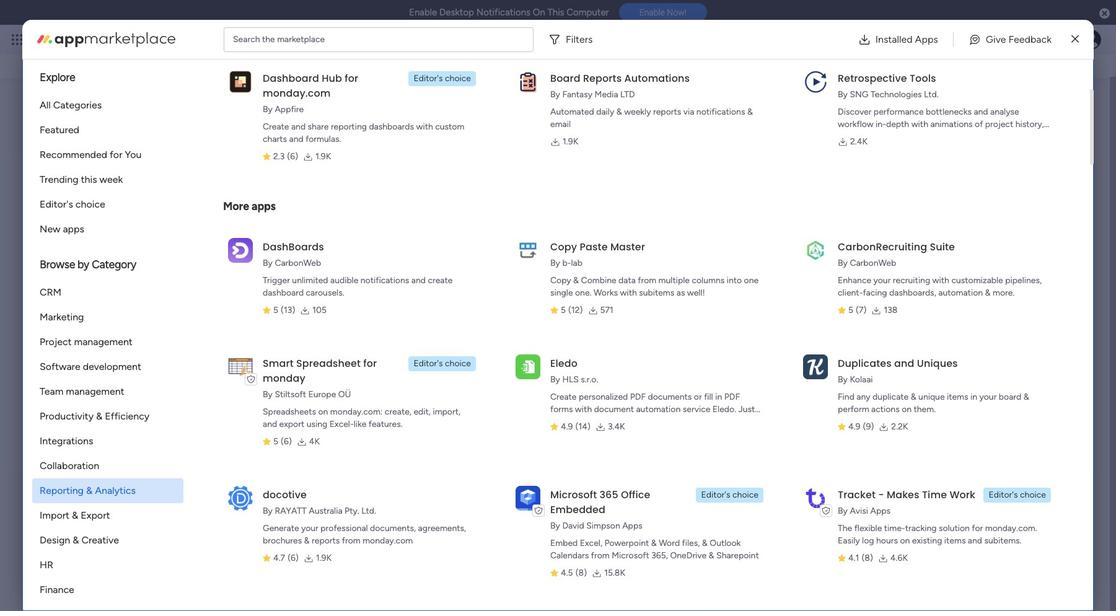 Task type: describe. For each thing, give the bounding box(es) containing it.
recruiting
[[893, 275, 931, 286]]

with inside create personalized pdf documents or fill in pdf forms with document automation service eledo. just build your template, everything else is automatic.
[[575, 404, 592, 415]]

v2 user feedback image
[[909, 48, 919, 62]]

& inside generate your professional documents, agreements, brochures & reports from monday.com
[[304, 536, 310, 546]]

apps inside button
[[915, 33, 938, 45]]

time
[[922, 488, 947, 502]]

everything
[[630, 417, 671, 427]]

pipelines,
[[1006, 275, 1042, 286]]

charts inside create and share reporting dashboards with custom charts and formulas.
[[263, 134, 287, 144]]

& right daily
[[617, 107, 622, 117]]

learn for learn & get inspired
[[899, 277, 924, 289]]

installed
[[876, 33, 913, 45]]

choice for smart spreadsheet for monday
[[445, 358, 471, 369]]

& down suite
[[927, 277, 933, 289]]

apps image
[[981, 33, 993, 46]]

app logo image for enhance your recruiting with customizable pipelines, client-facing dashboards, automation & more.
[[803, 238, 828, 263]]

invite for invite
[[813, 402, 835, 412]]

management up quickly access your recent boards, inbox and workspaces
[[125, 32, 193, 46]]

give feedback
[[924, 49, 984, 60]]

technologies
[[871, 89, 922, 100]]

2 vertical spatial apps
[[622, 521, 643, 531]]

main for component icon
[[358, 249, 377, 260]]

appfire
[[275, 104, 304, 115]]

search inside button
[[1045, 49, 1075, 60]]

create for and
[[263, 121, 289, 132]]

editor's for tracket - makes time work
[[989, 490, 1018, 500]]

outlook
[[710, 538, 741, 549]]

get for inspired
[[935, 277, 951, 289]]

app logo image for automated daily & weekly reports via notifications & email
[[516, 69, 541, 94]]

1 horizontal spatial work
[[100, 32, 122, 46]]

for inside smart spreadsheet for monday
[[363, 356, 377, 371]]

your inside 'enhance your recruiting with customizable pipelines, client-facing dashboards, automation & more.'
[[874, 275, 891, 286]]

by up start
[[263, 389, 273, 400]]

explore for explore templates
[[952, 237, 986, 249]]

work management > main workspace link
[[255, 128, 448, 267]]

dashboard hub for monday.com
[[263, 71, 358, 100]]

for inside the dashboard hub for monday.com
[[345, 71, 358, 86]]

productivity
[[40, 410, 94, 422]]

by inside the copy paste master by b-lab
[[550, 258, 560, 268]]

5 for master
[[561, 305, 566, 316]]

marketing
[[40, 311, 84, 323]]

depth
[[886, 119, 909, 130]]

by inside the board reports automations by fantasy media ltd
[[550, 89, 560, 100]]

professional
[[321, 523, 368, 534]]

templates
[[988, 237, 1032, 249]]

dashboards by carbonweb
[[263, 240, 324, 268]]

& inside 'enhance your recruiting with customizable pipelines, client-facing dashboards, automation & more.'
[[985, 288, 991, 298]]

apps marketplace image
[[37, 32, 175, 47]]

& down my workspaces
[[86, 485, 92, 497]]

invite your teammates and start collaborating
[[133, 401, 337, 413]]

management right by
[[92, 249, 143, 260]]

more.
[[993, 288, 1015, 298]]

and up 2.3 (6) at the left top
[[289, 134, 304, 144]]

enable now!
[[640, 8, 687, 18]]

integrations
[[40, 435, 93, 447]]

automatic.
[[699, 417, 740, 427]]

monday work management
[[55, 32, 193, 46]]

notifications inside trigger unlimited audible notifications and create dashboard carousels.
[[361, 275, 409, 286]]

eledo
[[550, 356, 578, 371]]

with inside 'enhance your recruiting with customizable pipelines, client-facing dashboards, automation & more.'
[[933, 275, 950, 286]]

software development
[[40, 361, 141, 373]]

by inside dashboards by carbonweb
[[263, 258, 273, 268]]

charts inside 'discover performance bottlenecks and analyse workflow in-depth with animations of project history, charts and statistics.'
[[838, 131, 862, 142]]

project management
[[40, 336, 133, 348]]

invite members image
[[953, 33, 966, 46]]

main for component image
[[153, 249, 171, 260]]

by left the appfire
[[263, 104, 273, 115]]

work for component image
[[71, 249, 90, 260]]

documents
[[648, 392, 692, 402]]

edit,
[[414, 407, 431, 417]]

kolaai
[[850, 374, 873, 385]]

and inside help center 'element'
[[972, 386, 986, 397]]

choice down this
[[76, 198, 105, 210]]

from inside generate your professional documents, agreements, brochures & reports from monday.com
[[342, 536, 361, 546]]

1 vertical spatial workspaces
[[76, 468, 137, 481]]

crm
[[40, 286, 61, 298]]

explore for explore
[[40, 71, 75, 84]]

m
[[69, 510, 81, 528]]

b-
[[562, 258, 571, 268]]

mann
[[119, 339, 143, 350]]

apps for more apps
[[252, 200, 276, 213]]

2.2k
[[892, 422, 908, 432]]

explore templates button
[[907, 231, 1078, 255]]

automation inside 'enhance your recruiting with customizable pipelines, client-facing dashboards, automation & more.'
[[939, 288, 983, 298]]

thanks
[[763, 402, 788, 412]]

close my workspaces image
[[40, 467, 55, 482]]

3.4k
[[608, 422, 625, 432]]

board reports automations by fantasy media ltd
[[550, 71, 690, 100]]

your down apps marketplace image
[[94, 55, 114, 67]]

workspace image
[[60, 504, 90, 534]]

close recently visited image
[[40, 103, 55, 118]]

trigger unlimited audible notifications and create dashboard carousels.
[[263, 275, 453, 298]]

copy for &
[[550, 275, 571, 286]]

feedback
[[945, 49, 984, 60]]

week
[[100, 174, 123, 185]]

editor's choice for smart spreadsheet for monday
[[414, 358, 471, 369]]

search everything image
[[1011, 33, 1023, 46]]

and inside spreadsheets on monday.com: create, edit, import, and export using excel-like features.
[[263, 419, 277, 430]]

create
[[428, 275, 453, 286]]

& left efficiency
[[96, 410, 102, 422]]

carbonweb inside dashboards by carbonweb
[[275, 258, 321, 268]]

finance
[[40, 584, 74, 596]]

dapulse close image
[[1100, 7, 1110, 20]]

you
[[125, 149, 142, 161]]

one.
[[575, 288, 592, 298]]

build
[[550, 417, 569, 427]]

embed excel, powerpoint & word files, & outlook calendars from microsoft 365, onedrive & sharepoint
[[550, 538, 759, 561]]

& up 365,
[[651, 538, 657, 549]]

1 horizontal spatial apps
[[871, 506, 891, 516]]

carbonweb inside carbonrecruiting suite by carbonweb
[[850, 258, 896, 268]]

categories
[[53, 99, 102, 111]]

create,
[[385, 407, 412, 417]]

enable for enable now!
[[640, 8, 665, 18]]

(6) for monday.com
[[287, 151, 298, 162]]

this
[[548, 7, 564, 18]]

share
[[308, 121, 329, 132]]

app logo image for find any duplicate & unique items in your board & perform actions on them.
[[803, 354, 828, 379]]

pty.
[[345, 506, 359, 516]]

4.9 for and
[[849, 422, 861, 432]]

app logo image for trigger unlimited audible notifications and create dashboard carousels.
[[228, 238, 253, 263]]

by left the avisi
[[838, 506, 848, 516]]

5 for by
[[849, 305, 854, 316]]

and inside trigger unlimited audible notifications and create dashboard carousels.
[[411, 275, 426, 286]]

select product image
[[11, 33, 24, 46]]

105
[[313, 305, 327, 316]]

kendall parks image
[[1082, 30, 1102, 50]]

2.4k
[[850, 136, 868, 147]]

add to favorites image
[[219, 228, 231, 241]]

give feedback button
[[959, 27, 1062, 52]]

(7)
[[856, 305, 867, 316]]

4.5
[[561, 568, 573, 578]]

spreadsheets
[[263, 407, 316, 417]]

& up them. on the bottom of the page
[[911, 392, 917, 402]]

4.9 for by
[[561, 422, 573, 432]]

component image
[[55, 248, 66, 259]]

& right board in the bottom of the page
[[1024, 392, 1029, 402]]

component image
[[261, 248, 272, 259]]

eledo.
[[713, 404, 736, 415]]

fantasy
[[562, 89, 593, 100]]

analytics
[[95, 485, 136, 497]]

on
[[533, 7, 545, 18]]

(6) for monday
[[281, 436, 292, 447]]

notifications
[[476, 7, 531, 18]]

editor's choice down trending this week on the left top of the page
[[40, 198, 105, 210]]

give for give feedback
[[986, 33, 1006, 45]]

monday.com.
[[985, 523, 1037, 534]]

lottie animation element
[[549, 32, 897, 79]]

the
[[838, 523, 852, 534]]

your inside find any duplicate & unique items in your board & perform actions on them.
[[980, 392, 997, 402]]

1.9k for generate your professional documents, agreements, brochures & reports from monday.com
[[316, 553, 332, 563]]

is
[[691, 417, 697, 427]]

and down the see
[[210, 55, 227, 67]]

by inside the eledo by hls s.r.o.
[[550, 374, 560, 385]]

client-
[[838, 288, 863, 298]]

help center element
[[899, 360, 1085, 409]]

4.7
[[273, 553, 285, 563]]

notes
[[73, 229, 101, 241]]

learn for learn and get support
[[948, 386, 970, 397]]

animations
[[931, 119, 973, 130]]

import & export
[[40, 510, 110, 521]]

v2 bolt switch image
[[1006, 48, 1013, 62]]

filters
[[566, 33, 593, 45]]

editor's down trending
[[40, 198, 73, 210]]

reports inside generate your professional documents, agreements, brochures & reports from monday.com
[[312, 536, 340, 546]]

browse
[[40, 258, 75, 272]]

management up development
[[74, 336, 133, 348]]

& right via
[[747, 107, 753, 117]]

templates image image
[[911, 98, 1074, 183]]

automation inside create personalized pdf documents or fill in pdf forms with document automation service eledo. just build your template, everything else is automatic.
[[636, 404, 681, 415]]

roy mann
[[101, 339, 143, 350]]

performance
[[874, 107, 924, 117]]

1 pdf from the left
[[630, 392, 646, 402]]

dashboards
[[369, 121, 414, 132]]

like
[[354, 419, 367, 430]]

custom
[[435, 121, 465, 132]]

on inside the 'the flexible time-tracking solution for monday.com. easily log hours on existing items and subitems.'
[[900, 536, 910, 546]]

desktop
[[439, 7, 474, 18]]

4.9 (9)
[[849, 422, 874, 432]]

quick search results list box
[[40, 118, 870, 282]]

microsoft inside the embed excel, powerpoint & word files, & outlook calendars from microsoft 365, onedrive & sharepoint
[[612, 550, 650, 561]]

retrospective tools by sng technologies ltd.
[[838, 71, 939, 100]]

app logo image for generate your professional documents, agreements, brochures & reports from monday.com
[[228, 486, 253, 511]]

your left teammates
[[161, 401, 181, 413]]

team management
[[40, 386, 124, 397]]

& left export
[[72, 510, 78, 521]]

service
[[683, 404, 711, 415]]

& down the outlook
[[709, 550, 714, 561]]

by inside carbonrecruiting suite by carbonweb
[[838, 258, 848, 268]]

monday.com inside the dashboard hub for monday.com
[[263, 86, 331, 100]]

visited
[[105, 104, 140, 117]]

statistics.
[[881, 131, 918, 142]]

management up productivity & efficiency
[[66, 386, 124, 397]]

recent
[[116, 55, 145, 67]]

choice for tracket - makes time work
[[1020, 490, 1046, 500]]

5 for carbonweb
[[273, 305, 278, 316]]

and up of
[[974, 107, 988, 117]]

and left start
[[236, 401, 252, 413]]

and inside duplicates and uniques by kolaai
[[895, 356, 915, 371]]

and down in-
[[864, 131, 879, 142]]

and inside the 'the flexible time-tracking solution for monday.com. easily log hours on existing items and subitems.'
[[968, 536, 983, 546]]

by left david
[[550, 521, 560, 531]]

4k
[[309, 436, 320, 447]]

& right design at the bottom left of page
[[73, 534, 79, 546]]

nov
[[816, 346, 833, 358]]



Task type: vqa. For each thing, say whether or not it's contained in the screenshot.
the bottommost Invite members icon
no



Task type: locate. For each thing, give the bounding box(es) containing it.
export
[[279, 419, 305, 430]]

2 vertical spatial from
[[591, 550, 610, 561]]

the flexible time-tracking solution for monday.com. easily log hours on existing items and subitems.
[[838, 523, 1037, 546]]

from up 'subitems'
[[638, 275, 657, 286]]

> right category
[[145, 249, 150, 260]]

choice for microsoft 365 office embedded
[[733, 490, 759, 500]]

choice for dashboard hub for monday.com
[[445, 73, 471, 84]]

choice up monday.com.
[[1020, 490, 1046, 500]]

1 horizontal spatial carbonweb
[[850, 258, 896, 268]]

learn inside help center 'element'
[[948, 386, 970, 397]]

monday.com inside generate your professional documents, agreements, brochures & reports from monday.com
[[363, 536, 413, 546]]

agreements,
[[418, 523, 466, 534]]

apps for new apps
[[63, 223, 84, 235]]

via
[[684, 107, 695, 117]]

copy for paste
[[550, 240, 577, 254]]

and left uniques
[[895, 356, 915, 371]]

1 vertical spatial items
[[945, 536, 966, 546]]

work for component icon
[[276, 249, 295, 260]]

0 horizontal spatial apps
[[622, 521, 643, 531]]

with left custom
[[416, 121, 433, 132]]

editor's choice for tracket - makes time work
[[989, 490, 1046, 500]]

2 vertical spatial 1.9k
[[316, 553, 332, 563]]

work right component image
[[71, 249, 90, 260]]

perform
[[838, 404, 869, 415]]

1 horizontal spatial automation
[[939, 288, 983, 298]]

editor's for dashboard hub for monday.com
[[414, 73, 443, 84]]

5 left '(12)'
[[561, 305, 566, 316]]

learn down carbonrecruiting suite by carbonweb
[[899, 277, 924, 289]]

0 horizontal spatial from
[[342, 536, 361, 546]]

dapulse x slim image
[[1072, 32, 1079, 47]]

0 horizontal spatial in
[[715, 392, 722, 402]]

work
[[950, 488, 976, 502]]

items inside the 'the flexible time-tracking solution for monday.com. easily log hours on existing items and subitems.'
[[945, 536, 966, 546]]

ltd. inside docotive by rayatt australia pty. ltd.
[[361, 506, 376, 516]]

0 vertical spatial notifications
[[697, 107, 745, 117]]

monday down smart at the left of page
[[263, 371, 306, 386]]

for right "hub"
[[345, 71, 358, 86]]

and down solution
[[968, 536, 983, 546]]

efficiency
[[105, 410, 149, 422]]

work management > main workspace for component icon
[[276, 249, 421, 260]]

0 horizontal spatial search
[[233, 34, 260, 44]]

notifications image
[[899, 33, 911, 46]]

0 horizontal spatial work management > main workspace
[[71, 249, 215, 260]]

(6) down export
[[281, 436, 292, 447]]

app logo image for discover performance bottlenecks and analyse workflow in-depth with animations of project history, charts and statistics.
[[803, 69, 828, 94]]

1 horizontal spatial microsoft
[[612, 550, 650, 561]]

1 vertical spatial reports
[[312, 536, 340, 546]]

1 carbonweb from the left
[[275, 258, 321, 268]]

choice up custom
[[445, 73, 471, 84]]

2 horizontal spatial apps
[[915, 33, 938, 45]]

monday.com down the dashboard
[[263, 86, 331, 100]]

4.9 left (9)
[[849, 422, 861, 432]]

2 horizontal spatial main
[[358, 249, 377, 260]]

1 horizontal spatial 4.9
[[849, 422, 861, 432]]

0 vertical spatial (6)
[[287, 151, 298, 162]]

with right recruiting on the right top
[[933, 275, 950, 286]]

by left sng
[[838, 89, 848, 100]]

2 vertical spatial (6)
[[288, 553, 299, 563]]

on down time-
[[900, 536, 910, 546]]

on left them. on the bottom of the page
[[902, 404, 912, 415]]

editor's choice for microsoft 365 office embedded
[[701, 490, 759, 500]]

avisi
[[850, 506, 868, 516]]

automated
[[550, 107, 594, 117]]

in for uniques
[[971, 392, 978, 402]]

recommended
[[40, 149, 107, 161]]

more
[[223, 200, 249, 213]]

recently visited
[[57, 104, 140, 117]]

with
[[912, 119, 929, 130], [416, 121, 433, 132], [933, 275, 950, 286], [620, 288, 637, 298], [575, 404, 592, 415]]

explore inside explore templates button
[[952, 237, 986, 249]]

1 horizontal spatial pdf
[[724, 392, 740, 402]]

for right solution
[[972, 523, 983, 534]]

0 horizontal spatial carbonweb
[[275, 258, 321, 268]]

reports inside automated daily & weekly reports via notifications & email
[[653, 107, 681, 117]]

invite
[[133, 401, 158, 413], [813, 402, 835, 412]]

featured
[[40, 124, 79, 136]]

0 vertical spatial (8)
[[862, 553, 873, 563]]

(8) right '4.1'
[[862, 553, 873, 563]]

1 horizontal spatial give
[[986, 33, 1006, 45]]

5 down spreadsheets
[[273, 436, 278, 447]]

david
[[562, 521, 584, 531]]

learn right unique
[[948, 386, 970, 397]]

using
[[307, 419, 327, 430]]

(13)
[[281, 305, 295, 316]]

& inside copy & combine data from multiple columns into one single one. works with subitems as well!
[[573, 275, 579, 286]]

recommended for you
[[40, 149, 142, 161]]

1 horizontal spatial >
[[351, 249, 356, 260]]

get left support
[[988, 386, 1002, 397]]

by inside docotive by rayatt australia pty. ltd.
[[263, 506, 273, 516]]

copy inside the copy paste master by b-lab
[[550, 240, 577, 254]]

time-
[[884, 523, 905, 534]]

with inside copy & combine data from multiple columns into one single one. works with subitems as well!
[[620, 288, 637, 298]]

1 horizontal spatial from
[[591, 550, 610, 561]]

app logo image for copy & combine data from multiple columns into one single one. works with subitems as well!
[[516, 238, 541, 263]]

of
[[975, 119, 983, 130]]

from down professional
[[342, 536, 361, 546]]

get inside help center 'element'
[[988, 386, 1002, 397]]

document
[[594, 404, 634, 415]]

app logo image
[[228, 69, 253, 94], [516, 69, 541, 94], [803, 69, 828, 94], [228, 238, 253, 263], [516, 238, 541, 263], [803, 238, 828, 263], [228, 354, 253, 379], [516, 354, 541, 379], [803, 354, 828, 379], [228, 486, 253, 511], [516, 486, 541, 511], [803, 486, 828, 511]]

1 vertical spatial monday
[[263, 371, 306, 386]]

ltd. inside retrospective tools by sng technologies ltd.
[[924, 89, 939, 100]]

0 vertical spatial 1.9k
[[563, 136, 578, 147]]

invite down development
[[133, 401, 158, 413]]

work management > main workspace for component image
[[71, 249, 215, 260]]

or
[[694, 392, 702, 402]]

0 vertical spatial get
[[935, 277, 951, 289]]

explore down quickly
[[40, 71, 75, 84]]

1 vertical spatial apps
[[63, 223, 84, 235]]

copy
[[550, 240, 577, 254], [550, 275, 571, 286]]

(8) for microsoft 365 office embedded
[[576, 568, 587, 578]]

0 horizontal spatial create
[[263, 121, 289, 132]]

enable left desktop
[[409, 7, 437, 18]]

give for give feedback
[[924, 49, 943, 60]]

and down the appfire
[[291, 121, 306, 132]]

editor's
[[414, 73, 443, 84], [40, 198, 73, 210], [414, 358, 443, 369], [701, 490, 731, 500], [989, 490, 1018, 500]]

0 vertical spatial workspaces
[[229, 55, 282, 67]]

1.9k
[[563, 136, 578, 147], [316, 151, 331, 162], [316, 553, 332, 563]]

in-
[[876, 119, 886, 130]]

invite for invite your teammates and start collaborating
[[133, 401, 158, 413]]

get
[[935, 277, 951, 289], [988, 386, 1002, 397]]

new
[[40, 223, 60, 235]]

0 horizontal spatial give
[[924, 49, 943, 60]]

1 vertical spatial (6)
[[281, 436, 292, 447]]

0 vertical spatial apps
[[915, 33, 938, 45]]

0 horizontal spatial monday.com
[[263, 86, 331, 100]]

0 vertical spatial items
[[947, 392, 969, 402]]

1 horizontal spatial workspaces
[[229, 55, 282, 67]]

give down inbox icon
[[924, 49, 943, 60]]

nov 7
[[816, 346, 841, 358]]

in for hls
[[715, 392, 722, 402]]

5 (6)
[[273, 436, 292, 447]]

0 vertical spatial explore
[[40, 71, 75, 84]]

explore up customizable
[[952, 237, 986, 249]]

main workspace
[[99, 505, 179, 519]]

& right the brochures
[[304, 536, 310, 546]]

1 horizontal spatial monday
[[263, 371, 306, 386]]

enable inside enable now! button
[[640, 8, 665, 18]]

1 horizontal spatial ltd.
[[924, 89, 939, 100]]

create for forms
[[550, 392, 577, 402]]

private board image
[[55, 228, 69, 242]]

by inside retrospective tools by sng technologies ltd.
[[838, 89, 848, 100]]

subitems
[[639, 288, 675, 298]]

else
[[673, 417, 689, 427]]

1 vertical spatial 1.9k
[[316, 151, 331, 162]]

0 horizontal spatial ltd.
[[361, 506, 376, 516]]

new apps
[[40, 223, 84, 235]]

0 horizontal spatial work
[[71, 249, 90, 260]]

on up using
[[318, 407, 328, 417]]

with down data
[[620, 288, 637, 298]]

1 in from the left
[[715, 392, 722, 402]]

ltd.
[[924, 89, 939, 100], [361, 506, 376, 516]]

give inside button
[[986, 33, 1006, 45]]

1 horizontal spatial explore
[[952, 237, 986, 249]]

from inside copy & combine data from multiple columns into one single one. works with subitems as well!
[[638, 275, 657, 286]]

email
[[550, 119, 571, 130]]

1 vertical spatial notifications
[[361, 275, 409, 286]]

1 vertical spatial give
[[924, 49, 943, 60]]

with inside create and share reporting dashboards with custom charts and formulas.
[[416, 121, 433, 132]]

them.
[[914, 404, 936, 415]]

just
[[739, 404, 755, 415]]

1 vertical spatial create
[[550, 392, 577, 402]]

> for component image
[[145, 249, 150, 260]]

simpson
[[587, 521, 620, 531]]

editor's choice up import,
[[414, 358, 471, 369]]

0 horizontal spatial apps
[[63, 223, 84, 235]]

ltd. for docotive
[[361, 506, 376, 516]]

1 horizontal spatial charts
[[838, 131, 862, 142]]

board
[[550, 71, 581, 86]]

0 vertical spatial search
[[233, 34, 260, 44]]

2 work management > main workspace from the left
[[276, 249, 421, 260]]

7
[[836, 346, 841, 358]]

0 horizontal spatial explore
[[40, 71, 75, 84]]

1 horizontal spatial apps
[[252, 200, 276, 213]]

0 vertical spatial reports
[[653, 107, 681, 117]]

inbox image
[[926, 33, 938, 46]]

0 vertical spatial microsoft
[[550, 488, 597, 502]]

copy up single
[[550, 275, 571, 286]]

excel,
[[580, 538, 603, 549]]

editor's up edit,
[[414, 358, 443, 369]]

4.9 left (14)
[[561, 422, 573, 432]]

0 vertical spatial from
[[638, 275, 657, 286]]

0 vertical spatial give
[[986, 33, 1006, 45]]

for left you
[[110, 149, 122, 161]]

help image
[[1038, 33, 1051, 46]]

quickly
[[25, 55, 58, 67]]

2 pdf from the left
[[724, 392, 740, 402]]

creative
[[81, 534, 119, 546]]

0 horizontal spatial pdf
[[630, 392, 646, 402]]

editor's choice up monday.com.
[[989, 490, 1046, 500]]

0 horizontal spatial 4.9
[[561, 422, 573, 432]]

for inside the 'the flexible time-tracking solution for monday.com. easily log hours on existing items and subitems.'
[[972, 523, 983, 534]]

carbonweb down dashboards
[[275, 258, 321, 268]]

learn & get inspired
[[899, 277, 989, 289]]

1 vertical spatial microsoft
[[612, 550, 650, 561]]

no thanks button
[[744, 397, 793, 417]]

0 horizontal spatial invite
[[133, 401, 158, 413]]

data
[[619, 275, 636, 286]]

on inside find any duplicate & unique items in your board & perform actions on them.
[[902, 404, 912, 415]]

weekly
[[624, 107, 651, 117]]

workspace for component image
[[173, 249, 215, 260]]

and
[[210, 55, 227, 67], [974, 107, 988, 117], [291, 121, 306, 132], [864, 131, 879, 142], [289, 134, 304, 144], [411, 275, 426, 286], [895, 356, 915, 371], [972, 386, 986, 397], [236, 401, 252, 413], [263, 419, 277, 430], [968, 536, 983, 546]]

with up (14)
[[575, 404, 592, 415]]

1 horizontal spatial learn
[[948, 386, 970, 397]]

combine
[[581, 275, 617, 286]]

design & creative
[[40, 534, 119, 546]]

0 vertical spatial ltd.
[[924, 89, 939, 100]]

365
[[600, 488, 618, 502]]

2 copy from the top
[[550, 275, 571, 286]]

main right category
[[153, 249, 171, 260]]

forms
[[550, 404, 573, 415]]

uniques
[[917, 356, 958, 371]]

notifications inside automated daily & weekly reports via notifications & email
[[697, 107, 745, 117]]

> up audible on the left top of page
[[351, 249, 356, 260]]

0 horizontal spatial reports
[[312, 536, 340, 546]]

5 left (7)
[[849, 305, 854, 316]]

1 horizontal spatial (8)
[[862, 553, 873, 563]]

1 vertical spatial copy
[[550, 275, 571, 286]]

charts down workflow
[[838, 131, 862, 142]]

0 vertical spatial monday
[[55, 32, 98, 46]]

0 vertical spatial create
[[263, 121, 289, 132]]

pdf up eledo.
[[724, 392, 740, 402]]

items right unique
[[947, 392, 969, 402]]

embedded
[[550, 503, 606, 517]]

(6) right 2.3
[[287, 151, 298, 162]]

create down by appfire
[[263, 121, 289, 132]]

(12)
[[568, 305, 583, 316]]

apps up powerpoint
[[622, 521, 643, 531]]

roy mann image
[[69, 340, 94, 364]]

work management > main workspace up audible on the left top of page
[[276, 249, 421, 260]]

5 left (13)
[[273, 305, 278, 316]]

1 horizontal spatial in
[[971, 392, 978, 402]]

1 horizontal spatial work management > main workspace
[[276, 249, 421, 260]]

now!
[[667, 8, 687, 18]]

reporting & analytics
[[40, 485, 136, 497]]

1 vertical spatial search
[[1045, 49, 1075, 60]]

0 horizontal spatial >
[[145, 249, 150, 260]]

by stiltsoft europe oü
[[263, 389, 351, 400]]

in inside find any duplicate & unique items in your board & perform actions on them.
[[971, 392, 978, 402]]

in right fill
[[715, 392, 722, 402]]

workspace for component icon
[[379, 249, 421, 260]]

0 vertical spatial learn
[[899, 277, 924, 289]]

get for support
[[988, 386, 1002, 397]]

0 horizontal spatial learn
[[899, 277, 924, 289]]

invite inside button
[[813, 402, 835, 412]]

in left board in the bottom of the page
[[971, 392, 978, 402]]

1 vertical spatial automation
[[636, 404, 681, 415]]

create inside create personalized pdf documents or fill in pdf forms with document automation service eledo. just build your template, everything else is automatic.
[[550, 392, 577, 402]]

4.6k
[[891, 553, 908, 563]]

0 vertical spatial monday.com
[[263, 86, 331, 100]]

app logo image for create personalized pdf documents or fill in pdf forms with document automation service eledo. just build your template, everything else is automatic.
[[516, 354, 541, 379]]

0 horizontal spatial monday
[[55, 32, 98, 46]]

carbonweb down carbonrecruiting
[[850, 258, 896, 268]]

1 horizontal spatial create
[[550, 392, 577, 402]]

create and share reporting dashboards with custom charts and formulas.
[[263, 121, 465, 144]]

start
[[255, 401, 276, 413]]

apps right new at the left top of page
[[63, 223, 84, 235]]

recently
[[57, 104, 103, 117]]

and left create
[[411, 275, 426, 286]]

give feedback link
[[959, 27, 1062, 52]]

app logo image for create and share reporting dashboards with custom charts and formulas.
[[228, 69, 253, 94]]

on inside spreadsheets on monday.com: create, edit, import, and export using excel-like features.
[[318, 407, 328, 417]]

0 horizontal spatial main
[[99, 505, 123, 519]]

copy paste master by b-lab
[[550, 240, 645, 268]]

4.1
[[849, 553, 859, 563]]

& left more.
[[985, 288, 991, 298]]

apps
[[252, 200, 276, 213], [63, 223, 84, 235]]

enable for enable desktop notifications on this computer
[[409, 7, 437, 18]]

0 vertical spatial copy
[[550, 240, 577, 254]]

0 vertical spatial automation
[[939, 288, 983, 298]]

your left board in the bottom of the page
[[980, 392, 997, 402]]

2 horizontal spatial from
[[638, 275, 657, 286]]

hours
[[876, 536, 898, 546]]

& up one.
[[573, 275, 579, 286]]

copy up b-
[[550, 240, 577, 254]]

0 horizontal spatial enable
[[409, 7, 437, 18]]

1 horizontal spatial reports
[[653, 107, 681, 117]]

0 horizontal spatial charts
[[263, 134, 287, 144]]

4.5 (8)
[[561, 568, 587, 578]]

editor's choice for dashboard hub for monday.com
[[414, 73, 471, 84]]

onedrive
[[670, 550, 707, 561]]

15.8k
[[604, 568, 625, 578]]

create inside create and share reporting dashboards with custom charts and formulas.
[[263, 121, 289, 132]]

2 horizontal spatial work
[[276, 249, 295, 260]]

0 horizontal spatial automation
[[636, 404, 681, 415]]

1 vertical spatial learn
[[948, 386, 970, 397]]

& right the files,
[[702, 538, 708, 549]]

(8)
[[862, 553, 873, 563], [576, 568, 587, 578]]

1 work management > main workspace from the left
[[71, 249, 215, 260]]

editor's up custom
[[414, 73, 443, 84]]

give up v2 bolt switch image
[[986, 33, 1006, 45]]

apps down -
[[871, 506, 891, 516]]

2 > from the left
[[351, 249, 356, 260]]

create up forms
[[550, 392, 577, 402]]

1 > from the left
[[145, 249, 150, 260]]

productivity & efficiency
[[40, 410, 149, 422]]

and down start
[[263, 419, 277, 430]]

more apps
[[223, 200, 276, 213]]

1 horizontal spatial main
[[153, 249, 171, 260]]

in inside create personalized pdf documents or fill in pdf forms with document automation service eledo. just build your template, everything else is automatic.
[[715, 392, 722, 402]]

editor's for microsoft 365 office embedded
[[701, 490, 731, 500]]

microsoft inside "microsoft 365 office embedded"
[[550, 488, 597, 502]]

1 vertical spatial monday.com
[[363, 536, 413, 546]]

1 4.9 from the left
[[561, 422, 573, 432]]

monday up access
[[55, 32, 98, 46]]

multiple
[[659, 275, 690, 286]]

retrospective
[[838, 71, 907, 86]]

2 in from the left
[[971, 392, 978, 402]]

1.9k down professional
[[316, 553, 332, 563]]

1 vertical spatial from
[[342, 536, 361, 546]]

copy inside copy & combine data from multiple columns into one single one. works with subitems as well!
[[550, 275, 571, 286]]

1 horizontal spatial monday.com
[[363, 536, 413, 546]]

your inside create personalized pdf documents or fill in pdf forms with document automation service eledo. just build your template, everything else is automatic.
[[572, 417, 589, 427]]

0 horizontal spatial notifications
[[361, 275, 409, 286]]

by inside duplicates and uniques by kolaai
[[838, 374, 848, 385]]

monday inside smart spreadsheet for monday
[[263, 371, 306, 386]]

> for component icon
[[351, 249, 356, 260]]

0 horizontal spatial get
[[935, 277, 951, 289]]

your inside generate your professional documents, agreements, brochures & reports from monday.com
[[301, 523, 319, 534]]

apps right more on the top left of the page
[[252, 200, 276, 213]]

2 4.9 from the left
[[849, 422, 861, 432]]

by up find
[[838, 374, 848, 385]]

management up unlimited on the top of the page
[[297, 249, 348, 260]]

1 vertical spatial (8)
[[576, 568, 587, 578]]

marketplace
[[277, 34, 325, 44]]

1 vertical spatial get
[[988, 386, 1002, 397]]

1 horizontal spatial search
[[1045, 49, 1075, 60]]

items inside find any duplicate & unique items in your board & perform actions on them.
[[947, 392, 969, 402]]

2 carbonweb from the left
[[850, 258, 896, 268]]

getting started element
[[899, 300, 1085, 350]]

makes
[[887, 488, 920, 502]]

dashboard
[[263, 288, 304, 298]]

your down australia on the bottom left
[[301, 523, 319, 534]]

search down help icon
[[1045, 49, 1075, 60]]

see plans
[[217, 34, 254, 45]]

my workspaces
[[57, 468, 137, 481]]

into
[[727, 275, 742, 286]]

1 image
[[935, 25, 947, 39]]

with inside 'discover performance bottlenecks and analyse workflow in-depth with animations of project history, charts and statistics.'
[[912, 119, 929, 130]]

microsoft up embedded
[[550, 488, 597, 502]]

ltd. for retrospective tools
[[924, 89, 939, 100]]

hls
[[562, 374, 579, 385]]

your right the build
[[572, 417, 589, 427]]

from inside the embed excel, powerpoint & word files, & outlook calendars from microsoft 365, onedrive & sharepoint
[[591, 550, 610, 561]]

4.9
[[561, 422, 573, 432], [849, 422, 861, 432]]

1.9k for create and share reporting dashboards with custom charts and formulas.
[[316, 151, 331, 162]]

and left board in the bottom of the page
[[972, 386, 986, 397]]

choice up the outlook
[[733, 490, 759, 500]]

1 horizontal spatial enable
[[640, 8, 665, 18]]

work up recent
[[100, 32, 122, 46]]

0 horizontal spatial microsoft
[[550, 488, 597, 502]]

(8) for tracket - makes time work
[[862, 553, 873, 563]]

editor's up monday.com.
[[989, 490, 1018, 500]]

editor's for smart spreadsheet for monday
[[414, 358, 443, 369]]

5 (12)
[[561, 305, 583, 316]]

software
[[40, 361, 80, 373]]

1 copy from the top
[[550, 240, 577, 254]]



